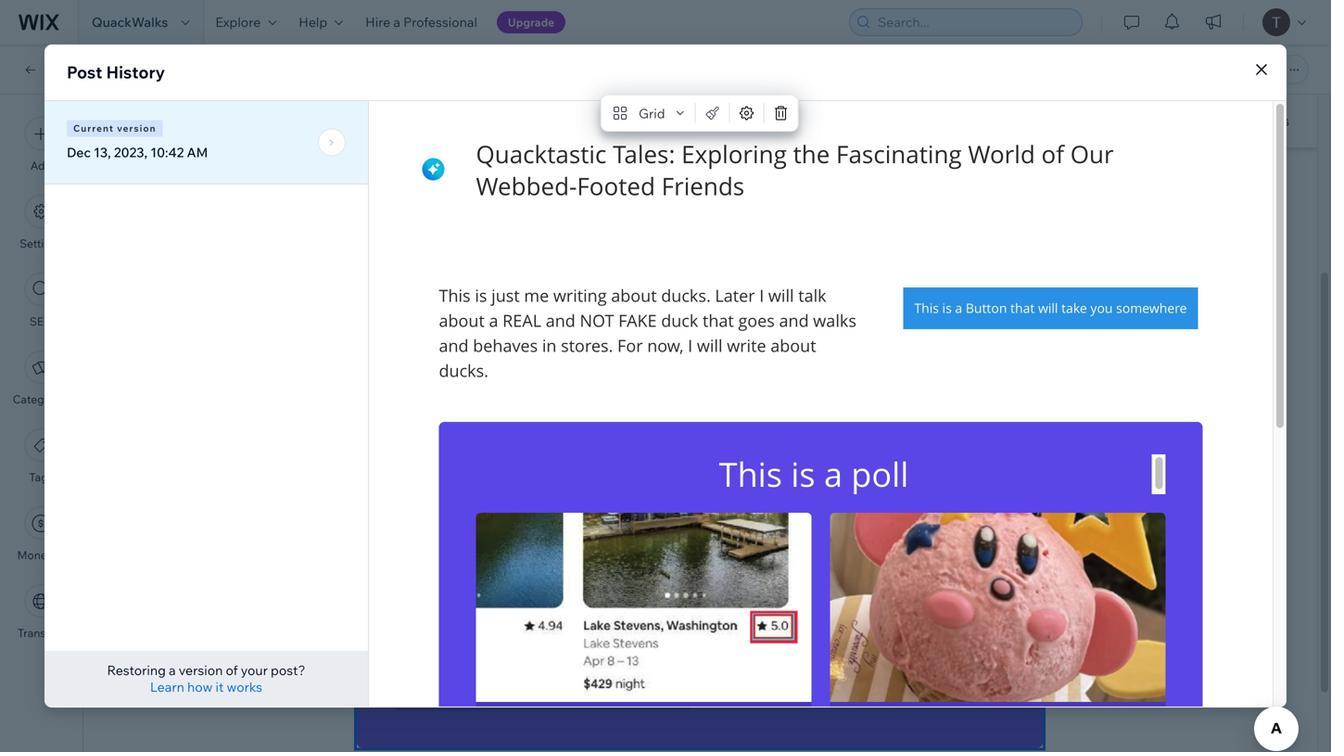 Task type: describe. For each thing, give the bounding box(es) containing it.
1 horizontal spatial just
[[492, 284, 520, 306]]

learn
[[150, 679, 184, 695]]

1 vertical spatial goes
[[739, 309, 775, 332]]

0 vertical spatial fake
[[599, 38, 637, 60]]

0 horizontal spatial writing
[[471, 13, 525, 35]]

0 vertical spatial later
[[633, 13, 673, 35]]

this is a button that will take you somewhere button
[[904, 287, 1199, 329]]

current
[[73, 122, 114, 134]]

post?
[[271, 662, 305, 678]]

professional
[[403, 14, 477, 30]]

it
[[216, 679, 224, 695]]

1 vertical spatial now,
[[647, 334, 684, 357]]

categories
[[13, 392, 70, 406]]

hire a professional link
[[354, 0, 489, 45]]

0 vertical spatial for
[[357, 88, 383, 110]]

upgrade button
[[497, 11, 566, 33]]

1 vertical spatial talk
[[799, 284, 827, 306]]

a inside button
[[955, 300, 963, 317]]

history
[[106, 62, 165, 83]]

1 horizontal spatial stores.
[[637, 63, 689, 85]]

quackwalks
[[92, 14, 168, 30]]

0 vertical spatial not
[[560, 38, 595, 60]]

seo
[[30, 314, 53, 328]]

post history
[[67, 62, 165, 83]]

1 horizontal spatial later
[[715, 284, 755, 306]]

hire
[[365, 14, 391, 30]]

works
[[227, 679, 262, 695]]

0 horizontal spatial me
[[442, 13, 467, 35]]

is inside button
[[943, 300, 952, 317]]

upgrade
[[508, 15, 555, 29]]

seo button
[[25, 273, 58, 328]]

am
[[187, 144, 208, 160]]

1 vertical spatial write
[[727, 334, 766, 357]]

1 horizontal spatial behaves
[[549, 63, 614, 85]]

monetize
[[17, 548, 65, 562]]

button
[[966, 300, 1007, 317]]

add button
[[25, 117, 58, 172]]

explore
[[215, 14, 261, 30]]

1 horizontal spatial for
[[618, 334, 643, 357]]

2023,
[[114, 144, 147, 160]]

1 vertical spatial walks
[[814, 309, 857, 332]]

version inside restoring a version of your post? learn how it works
[[179, 662, 223, 678]]

0 vertical spatial write
[[467, 88, 506, 110]]

dec 13, 2023, 10:42 am
[[67, 144, 208, 160]]

poll
[[852, 452, 909, 497]]

settings
[[20, 236, 63, 250]]

tags button
[[25, 428, 58, 484]]

1 horizontal spatial writing
[[553, 284, 607, 306]]

0 horizontal spatial version
[[117, 122, 156, 134]]

0 vertical spatial real
[[483, 38, 522, 60]]

monetize button
[[17, 506, 65, 562]]

0 vertical spatial this is just me writing about ducks. later i will talk about a real and not fake duck that goes and walks and behaves in stores. for now, i will write about ducks.
[[357, 13, 694, 110]]

1 vertical spatial in
[[542, 334, 557, 357]]

translate
[[18, 626, 65, 640]]

grid
[[639, 105, 665, 121]]



Task type: locate. For each thing, give the bounding box(es) containing it.
0 horizontal spatial walks
[[468, 63, 511, 85]]

your
[[241, 662, 268, 678]]

10:42
[[150, 144, 184, 160]]

0 vertical spatial writing
[[471, 13, 525, 35]]

0 vertical spatial in
[[618, 63, 633, 85]]

will
[[357, 38, 383, 60], [437, 88, 462, 110], [769, 284, 794, 306], [1039, 300, 1058, 317], [697, 334, 723, 357]]

0 horizontal spatial stores.
[[561, 334, 613, 357]]

1 vertical spatial me
[[524, 284, 549, 306]]

restoring a version of your post? learn how it works
[[107, 662, 305, 695]]

1 vertical spatial fake
[[619, 309, 657, 332]]

0 vertical spatial just
[[410, 13, 438, 35]]

duck
[[642, 38, 679, 60], [661, 309, 699, 332]]

2 horizontal spatial that
[[1011, 300, 1035, 317]]

1 horizontal spatial that
[[703, 309, 734, 332]]

ducks.
[[579, 13, 629, 35], [560, 88, 610, 110], [661, 284, 711, 306], [439, 359, 489, 382]]

writing
[[471, 13, 525, 35], [553, 284, 607, 306]]

me
[[442, 13, 467, 35], [524, 284, 549, 306]]

1 horizontal spatial goes
[[739, 309, 775, 332]]

back button
[[22, 61, 74, 78]]

1 vertical spatial for
[[618, 334, 643, 357]]

1 vertical spatial just
[[492, 284, 520, 306]]

restoring
[[107, 662, 166, 678]]

version up the dec 13, 2023, 10:42 am
[[117, 122, 156, 134]]

this
[[357, 13, 389, 35], [439, 284, 471, 306], [915, 300, 939, 317], [719, 452, 783, 497]]

stores.
[[637, 63, 689, 85], [561, 334, 613, 357]]

0 horizontal spatial that
[[357, 63, 388, 85]]

0 vertical spatial now,
[[387, 88, 423, 110]]

about
[[529, 13, 575, 35], [419, 38, 465, 60], [510, 88, 556, 110], [611, 284, 657, 306], [439, 309, 485, 332], [771, 334, 817, 357]]

not
[[560, 38, 595, 60], [580, 309, 614, 332]]

0 vertical spatial walks
[[468, 63, 511, 85]]

add
[[30, 159, 52, 172]]

0 horizontal spatial talk
[[387, 38, 415, 60]]

will inside button
[[1039, 300, 1058, 317]]

0 vertical spatial me
[[442, 13, 467, 35]]

notes button
[[1221, 108, 1295, 134]]

a
[[393, 14, 401, 30], [470, 38, 479, 60], [955, 300, 963, 317], [489, 309, 498, 332], [824, 452, 843, 497], [169, 662, 176, 678]]

settings button
[[20, 195, 63, 250]]

just
[[410, 13, 438, 35], [492, 284, 520, 306]]

1 vertical spatial stores.
[[561, 334, 613, 357]]

this is just me writing about ducks. later i will talk about a real and not fake duck that goes and walks and behaves in stores. for now, i will write about ducks.
[[357, 13, 694, 110], [439, 284, 861, 382]]

version up how
[[179, 662, 223, 678]]

1 vertical spatial this is just me writing about ducks. later i will talk about a real and not fake duck that goes and walks and behaves in stores. for now, i will write about ducks.
[[439, 284, 861, 382]]

walks
[[468, 63, 511, 85], [814, 309, 857, 332]]

1 horizontal spatial talk
[[799, 284, 827, 306]]

paragraph button
[[366, 107, 452, 133]]

current version
[[73, 122, 156, 134]]

talk
[[387, 38, 415, 60], [799, 284, 827, 306]]

0 horizontal spatial just
[[410, 13, 438, 35]]

0 horizontal spatial goes
[[393, 63, 429, 85]]

1 vertical spatial later
[[715, 284, 755, 306]]

1 horizontal spatial in
[[618, 63, 633, 85]]

of
[[226, 662, 238, 678]]

0 vertical spatial behaves
[[549, 63, 614, 85]]

0 vertical spatial version
[[117, 122, 156, 134]]

1 horizontal spatial now,
[[647, 334, 684, 357]]

1 horizontal spatial me
[[524, 284, 549, 306]]

help
[[299, 14, 327, 30]]

later
[[633, 13, 673, 35], [715, 284, 755, 306]]

a inside restoring a version of your post? learn how it works
[[169, 662, 176, 678]]

0 horizontal spatial in
[[542, 334, 557, 357]]

this inside button
[[915, 300, 939, 317]]

0 vertical spatial goes
[[393, 63, 429, 85]]

take
[[1062, 300, 1087, 317]]

1 horizontal spatial walks
[[814, 309, 857, 332]]

1 horizontal spatial write
[[727, 334, 766, 357]]

menu containing add
[[0, 106, 83, 651]]

real
[[483, 38, 522, 60], [503, 309, 542, 332]]

goes
[[393, 63, 429, 85], [739, 309, 775, 332]]

somewhere
[[1117, 300, 1187, 317]]

this is a poll
[[719, 452, 909, 497]]

Search... field
[[873, 9, 1077, 35]]

grid button
[[606, 100, 691, 126]]

1 vertical spatial version
[[179, 662, 223, 678]]

back
[[45, 61, 74, 77]]

0 vertical spatial talk
[[387, 38, 415, 60]]

version
[[117, 122, 156, 134], [179, 662, 223, 678]]

1 vertical spatial not
[[580, 309, 614, 332]]

1 vertical spatial writing
[[553, 284, 607, 306]]

1 horizontal spatial version
[[179, 662, 223, 678]]

1 vertical spatial duck
[[661, 309, 699, 332]]

1 vertical spatial behaves
[[473, 334, 538, 357]]

Quacktastic Tales: Exploring the Fascinating World of Our Webbed-Footed Friends text field
[[476, 138, 1177, 202]]

dec
[[67, 144, 91, 160]]

help button
[[288, 0, 354, 45]]

0 horizontal spatial now,
[[387, 88, 423, 110]]

13,
[[94, 144, 111, 160]]

post
[[67, 62, 102, 83]]

in
[[618, 63, 633, 85], [542, 334, 557, 357]]

write
[[467, 88, 506, 110], [727, 334, 766, 357]]

that inside button
[[1011, 300, 1035, 317]]

this is a button that will take you somewhere
[[915, 300, 1187, 317]]

and
[[526, 38, 556, 60], [434, 63, 463, 85], [515, 63, 545, 85], [546, 309, 576, 332], [779, 309, 809, 332], [439, 334, 469, 357]]

0 horizontal spatial behaves
[[473, 334, 538, 357]]

0 vertical spatial duck
[[642, 38, 679, 60]]

hire a professional
[[365, 14, 477, 30]]

0 horizontal spatial later
[[633, 13, 673, 35]]

that
[[357, 63, 388, 85], [1011, 300, 1035, 317], [703, 309, 734, 332]]

how
[[187, 679, 213, 695]]

fake
[[599, 38, 637, 60], [619, 309, 657, 332]]

notes
[[1254, 113, 1290, 129]]

paragraph
[[370, 112, 433, 128]]

categories button
[[13, 351, 70, 406]]

1 vertical spatial real
[[503, 309, 542, 332]]

is
[[393, 13, 405, 35], [475, 284, 487, 306], [943, 300, 952, 317], [791, 452, 816, 497]]

for
[[357, 88, 383, 110], [618, 334, 643, 357]]

0 vertical spatial stores.
[[637, 63, 689, 85]]

you
[[1091, 300, 1113, 317]]

behaves
[[549, 63, 614, 85], [473, 334, 538, 357]]

tags
[[29, 470, 53, 484]]

0 horizontal spatial for
[[357, 88, 383, 110]]

menu
[[0, 106, 83, 651]]

0 horizontal spatial write
[[467, 88, 506, 110]]

now,
[[387, 88, 423, 110], [647, 334, 684, 357]]

translate button
[[18, 584, 65, 640]]

i
[[678, 13, 682, 35], [428, 88, 432, 110], [760, 284, 764, 306], [688, 334, 693, 357]]



Task type: vqa. For each thing, say whether or not it's contained in the screenshot.
'writing' to the right
yes



